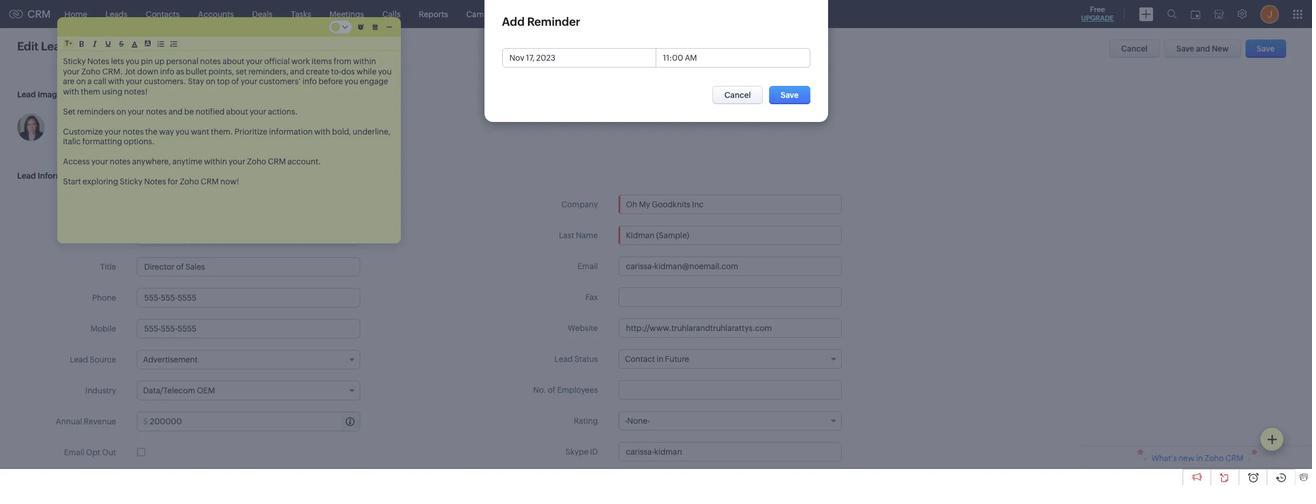 Task type: describe. For each thing, give the bounding box(es) containing it.
engage
[[360, 77, 388, 86]]

start
[[63, 177, 81, 186]]

industry
[[85, 386, 116, 395]]

information
[[38, 171, 83, 181]]

your up are
[[63, 67, 80, 76]]

revenue
[[84, 417, 116, 426]]

edit page layout link
[[73, 42, 135, 51]]

edit lead edit page layout
[[17, 40, 135, 53]]

id
[[590, 448, 598, 457]]

start exploring sticky notes for zoho crm now!
[[63, 177, 239, 186]]

them
[[81, 87, 100, 96]]

new
[[1213, 44, 1230, 53]]

call
[[93, 77, 106, 86]]

calendar image
[[1191, 9, 1201, 19]]

a
[[88, 77, 92, 86]]

meetings link
[[321, 0, 373, 28]]

customize your notes the way you want them. prioritize information with bold, underline, italic formatting options.
[[63, 127, 392, 146]]

fax
[[586, 293, 598, 302]]

notes!
[[124, 87, 148, 96]]

down
[[137, 67, 159, 76]]

2 vertical spatial and
[[169, 107, 183, 116]]

1 horizontal spatial cancel button
[[1110, 40, 1160, 58]]

0 horizontal spatial cancel button
[[713, 86, 763, 104]]

and inside sticky notes lets you pin up personal notes about your official work items from within your zoho crm. jot down info as bullet points, set reminders, and create to-dos while you are on a call with your customers. stay on top of your customers' info before you engage with them using notes!
[[290, 67, 304, 76]]

phone
[[92, 293, 116, 303]]

about for notified
[[226, 107, 248, 116]]

customize
[[63, 127, 103, 136]]

1 vertical spatial of
[[548, 386, 556, 395]]

you inside customize your notes the way you want them. prioritize information with bold, underline, italic formatting options.
[[176, 127, 189, 136]]

access your notes anywhere, anytime within your zoho crm account.
[[63, 157, 321, 166]]

create
[[306, 67, 330, 76]]

notified
[[196, 107, 225, 116]]

name for last name
[[576, 231, 598, 240]]

bold,
[[332, 127, 351, 136]]

and inside button
[[1197, 44, 1211, 53]]

using
[[102, 87, 123, 96]]

1 vertical spatial save button
[[770, 86, 811, 104]]

lead for lead owner
[[71, 200, 89, 209]]

within inside sticky notes lets you pin up personal notes about your official work items from within your zoho crm. jot down info as bullet points, set reminders, and create to-dos while you are on a call with your customers. stay on top of your customers' info before you engage with them using notes!
[[353, 57, 376, 66]]

meetings
[[330, 9, 364, 19]]

0 horizontal spatial edit
[[17, 40, 38, 53]]

options.
[[124, 137, 155, 146]]

information
[[269, 127, 313, 136]]

underline,
[[353, 127, 391, 136]]

2 horizontal spatial zoho
[[247, 157, 266, 166]]

1 vertical spatial sticky
[[120, 177, 143, 186]]

layout
[[110, 42, 135, 51]]

work
[[292, 57, 310, 66]]

website
[[568, 324, 598, 333]]

upgrade
[[1082, 14, 1115, 22]]

email for email opt out
[[64, 448, 84, 457]]

save for the bottom save 'button'
[[781, 91, 799, 100]]

actions.
[[268, 107, 298, 116]]

profile element
[[1254, 0, 1286, 28]]

jot
[[125, 67, 136, 76]]

you down the dos
[[345, 77, 358, 86]]

from
[[334, 57, 352, 66]]

create menu element
[[1133, 0, 1161, 28]]

customers.
[[144, 77, 186, 86]]

notes down 'formatting'
[[110, 157, 131, 166]]

are
[[63, 77, 75, 86]]

no.
[[533, 386, 547, 395]]

no. of employees
[[533, 386, 598, 395]]

2 vertical spatial crm
[[201, 177, 219, 186]]

notes inside customize your notes the way you want them. prioritize information with bold, underline, italic formatting options.
[[123, 127, 144, 136]]

tasks link
[[282, 0, 321, 28]]

them.
[[211, 127, 233, 136]]

want
[[191, 127, 209, 136]]

items
[[312, 57, 332, 66]]

accounts link
[[189, 0, 243, 28]]

email for email
[[578, 262, 598, 271]]

home link
[[55, 0, 96, 28]]

search element
[[1161, 0, 1184, 28]]

add reminder
[[502, 15, 581, 28]]

lead up are
[[41, 40, 68, 53]]

deals
[[252, 9, 273, 19]]

source
[[90, 355, 116, 364]]

your up now!
[[229, 157, 245, 166]]

last name
[[559, 231, 598, 240]]

set
[[63, 107, 75, 116]]

create new sticky note image
[[1268, 434, 1278, 445]]

the
[[145, 127, 158, 136]]

while
[[357, 67, 377, 76]]

contacts
[[146, 9, 180, 19]]

official
[[264, 57, 290, 66]]

you up jot
[[126, 57, 139, 66]]

reminders
[[77, 107, 115, 116]]

first
[[76, 232, 93, 241]]

0 vertical spatial save button
[[1246, 40, 1287, 58]]

skype id
[[566, 448, 598, 457]]



Task type: locate. For each thing, give the bounding box(es) containing it.
first name
[[76, 232, 116, 241]]

lead for lead image
[[17, 90, 36, 99]]

lead for lead status
[[555, 355, 573, 364]]

about up prioritize
[[226, 107, 248, 116]]

0 horizontal spatial sticky
[[63, 57, 86, 66]]

notes up points,
[[200, 57, 221, 66]]

1 horizontal spatial save button
[[1246, 40, 1287, 58]]

crm
[[28, 8, 51, 20], [268, 157, 286, 166], [201, 177, 219, 186]]

1 horizontal spatial on
[[116, 107, 126, 116]]

within up while
[[353, 57, 376, 66]]

reminder
[[527, 15, 581, 28]]

on down using on the left top of the page
[[116, 107, 126, 116]]

and left new
[[1197, 44, 1211, 53]]

bullet
[[186, 67, 207, 76]]

of
[[232, 77, 239, 86], [548, 386, 556, 395]]

2 vertical spatial zoho
[[180, 177, 199, 186]]

free upgrade
[[1082, 5, 1115, 22]]

and
[[1197, 44, 1211, 53], [290, 67, 304, 76], [169, 107, 183, 116]]

with
[[108, 77, 124, 86], [63, 87, 79, 96], [314, 127, 331, 136]]

stay
[[188, 77, 204, 86]]

1 horizontal spatial notes
[[144, 177, 166, 186]]

email up fax
[[578, 262, 598, 271]]

crm left account.
[[268, 157, 286, 166]]

free
[[1091, 5, 1106, 14]]

notes left the for
[[144, 177, 166, 186]]

1 horizontal spatial name
[[576, 231, 598, 240]]

0 vertical spatial zoho
[[81, 67, 101, 76]]

1 horizontal spatial cancel
[[1122, 44, 1148, 53]]

minimize image
[[384, 19, 395, 34]]

0 vertical spatial cancel button
[[1110, 40, 1160, 58]]

your inside customize your notes the way you want them. prioritize information with bold, underline, italic formatting options.
[[105, 127, 121, 136]]

italic
[[63, 137, 81, 146]]

reminder image
[[355, 19, 367, 34]]

way
[[159, 127, 174, 136]]

about for notes
[[223, 57, 245, 66]]

0 horizontal spatial with
[[63, 87, 79, 96]]

0 vertical spatial email
[[578, 262, 598, 271]]

campaigns
[[467, 9, 509, 19]]

lead for lead source
[[70, 355, 88, 364]]

0 horizontal spatial of
[[232, 77, 239, 86]]

cancel for rightmost cancel button
[[1122, 44, 1148, 53]]

set
[[236, 67, 247, 76]]

notes
[[200, 57, 221, 66], [146, 107, 167, 116], [123, 127, 144, 136], [110, 157, 131, 166]]

title
[[100, 262, 116, 272]]

1 vertical spatial cancel button
[[713, 86, 763, 104]]

1 vertical spatial email
[[64, 448, 84, 457]]

email left opt
[[64, 448, 84, 457]]

lead left the image
[[17, 90, 36, 99]]

1 horizontal spatial with
[[108, 77, 124, 86]]

0 horizontal spatial notes
[[87, 57, 109, 66]]

0 horizontal spatial email
[[64, 448, 84, 457]]

reports link
[[410, 0, 457, 28]]

save and new button
[[1165, 40, 1242, 58]]

home
[[65, 9, 87, 19]]

be
[[184, 107, 194, 116]]

calls link
[[373, 0, 410, 28]]

1 horizontal spatial email
[[578, 262, 598, 271]]

about inside sticky notes lets you pin up personal notes about your official work items from within your zoho crm. jot down info as bullet points, set reminders, and create to-dos while you are on a call with your customers. stay on top of your customers' info before you engage with them using notes!
[[223, 57, 245, 66]]

None text field
[[192, 227, 360, 245], [137, 257, 360, 277], [619, 288, 842, 307], [619, 319, 842, 338], [619, 380, 842, 400], [150, 413, 360, 431], [619, 442, 842, 462], [192, 227, 360, 245], [137, 257, 360, 277], [619, 288, 842, 307], [619, 319, 842, 338], [619, 380, 842, 400], [150, 413, 360, 431], [619, 442, 842, 462]]

1 vertical spatial about
[[226, 107, 248, 116]]

campaigns link
[[457, 0, 519, 28]]

0 vertical spatial notes
[[87, 57, 109, 66]]

MMM D, YYYY text field
[[503, 49, 656, 67]]

name right first
[[94, 232, 116, 241]]

lead owner
[[71, 200, 116, 209]]

annual revenue
[[56, 417, 116, 426]]

2 horizontal spatial save
[[1258, 44, 1276, 53]]

your up set
[[246, 57, 263, 66]]

None text field
[[656, 49, 810, 67], [619, 226, 842, 245], [619, 257, 842, 276], [137, 288, 360, 308], [137, 319, 360, 339], [619, 473, 842, 485], [656, 49, 810, 67], [619, 226, 842, 245], [619, 257, 842, 276], [137, 288, 360, 308], [137, 319, 360, 339], [619, 473, 842, 485]]

opt
[[86, 448, 100, 457]]

top
[[217, 77, 230, 86]]

your
[[246, 57, 263, 66], [63, 67, 80, 76], [126, 77, 143, 86], [241, 77, 258, 86], [128, 107, 144, 116], [250, 107, 266, 116], [105, 127, 121, 136], [91, 157, 108, 166], [229, 157, 245, 166]]

name right last
[[576, 231, 598, 240]]

annual
[[56, 417, 82, 426]]

with left bold, at the left of page
[[314, 127, 331, 136]]

and left be
[[169, 107, 183, 116]]

page
[[89, 42, 108, 51]]

your up notes!
[[126, 77, 143, 86]]

leads link
[[96, 0, 137, 28]]

formatting
[[82, 137, 122, 146]]

with down crm.
[[108, 77, 124, 86]]

1 horizontal spatial info
[[303, 77, 317, 86]]

cancel
[[1122, 44, 1148, 53], [725, 91, 751, 100]]

access
[[63, 157, 90, 166]]

add
[[502, 15, 525, 28]]

as
[[176, 67, 184, 76]]

notes up options.
[[123, 127, 144, 136]]

exploring
[[83, 177, 118, 186]]

of inside sticky notes lets you pin up personal notes about your official work items from within your zoho crm. jot down info as bullet points, set reminders, and create to-dos while you are on a call with your customers. stay on top of your customers' info before you engage with them using notes!
[[232, 77, 239, 86]]

1 vertical spatial within
[[204, 157, 227, 166]]

0 horizontal spatial save
[[781, 91, 799, 100]]

you right the way on the top left of the page
[[176, 127, 189, 136]]

2 vertical spatial with
[[314, 127, 331, 136]]

1 horizontal spatial zoho
[[180, 177, 199, 186]]

0 horizontal spatial zoho
[[81, 67, 101, 76]]

name for first name
[[94, 232, 116, 241]]

lead left source
[[70, 355, 88, 364]]

profile image
[[1261, 5, 1280, 23]]

save and new
[[1177, 44, 1230, 53]]

owner
[[91, 200, 116, 209]]

notes inside sticky notes lets you pin up personal notes about your official work items from within your zoho crm. jot down info as bullet points, set reminders, and create to-dos while you are on a call with your customers. stay on top of your customers' info before you engage with them using notes!
[[87, 57, 109, 66]]

about up set
[[223, 57, 245, 66]]

with down are
[[63, 87, 79, 96]]

your up prioritize
[[250, 107, 266, 116]]

for
[[168, 177, 178, 186]]

set reminders on your notes and be notified about your actions.
[[63, 107, 298, 116]]

0 vertical spatial with
[[108, 77, 124, 86]]

0 vertical spatial and
[[1197, 44, 1211, 53]]

save for top save 'button'
[[1258, 44, 1276, 53]]

1 horizontal spatial and
[[290, 67, 304, 76]]

sticky inside sticky notes lets you pin up personal notes about your official work items from within your zoho crm. jot down info as bullet points, set reminders, and create to-dos while you are on a call with your customers. stay on top of your customers' info before you engage with them using notes!
[[63, 57, 86, 66]]

personal
[[166, 57, 199, 66]]

lead status
[[555, 355, 598, 364]]

points,
[[209, 67, 234, 76]]

0 horizontal spatial on
[[76, 77, 86, 86]]

edit down crm link
[[17, 40, 38, 53]]

lead for lead information
[[17, 171, 36, 181]]

1 horizontal spatial crm
[[201, 177, 219, 186]]

zoho down prioritize
[[247, 157, 266, 166]]

0 vertical spatial about
[[223, 57, 245, 66]]

company
[[562, 200, 598, 209]]

create menu image
[[1140, 7, 1154, 21]]

crm left home link
[[28, 8, 51, 20]]

zoho inside sticky notes lets you pin up personal notes about your official work items from within your zoho crm. jot down info as bullet points, set reminders, and create to-dos while you are on a call with your customers. stay on top of your customers' info before you engage with them using notes!
[[81, 67, 101, 76]]

anytime
[[172, 157, 203, 166]]

status
[[575, 355, 598, 364]]

crm left now!
[[201, 177, 219, 186]]

tasks
[[291, 9, 311, 19]]

within up now!
[[204, 157, 227, 166]]

lead source
[[70, 355, 116, 364]]

you up engage
[[378, 67, 392, 76]]

1 vertical spatial with
[[63, 87, 79, 96]]

1 vertical spatial notes
[[144, 177, 166, 186]]

name
[[576, 231, 598, 240], [94, 232, 116, 241]]

edit left page
[[73, 42, 88, 51]]

info down create
[[303, 77, 317, 86]]

anywhere,
[[132, 157, 171, 166]]

0 vertical spatial sticky
[[63, 57, 86, 66]]

accounts
[[198, 9, 234, 19]]

your up 'formatting'
[[105, 127, 121, 136]]

of right no.
[[548, 386, 556, 395]]

0 horizontal spatial name
[[94, 232, 116, 241]]

0 vertical spatial of
[[232, 77, 239, 86]]

delete image
[[370, 19, 381, 34]]

1 horizontal spatial sticky
[[120, 177, 143, 186]]

your down notes!
[[128, 107, 144, 116]]

reports
[[419, 9, 448, 19]]

employees
[[557, 386, 598, 395]]

lead image
[[17, 90, 62, 99]]

deals link
[[243, 0, 282, 28]]

1 vertical spatial and
[[290, 67, 304, 76]]

to-
[[331, 67, 341, 76]]

customers'
[[259, 77, 301, 86]]

sticky
[[63, 57, 86, 66], [120, 177, 143, 186]]

lead left the information
[[17, 171, 36, 181]]

zoho up a
[[81, 67, 101, 76]]

0 horizontal spatial cancel
[[725, 91, 751, 100]]

0 horizontal spatial crm
[[28, 8, 51, 20]]

search image
[[1168, 9, 1178, 19]]

prioritize
[[235, 127, 268, 136]]

rating
[[574, 417, 598, 426]]

lead left status
[[555, 355, 573, 364]]

your down set
[[241, 77, 258, 86]]

1 horizontal spatial of
[[548, 386, 556, 395]]

notes inside sticky notes lets you pin up personal notes about your official work items from within your zoho crm. jot down info as bullet points, set reminders, and create to-dos while you are on a call with your customers. stay on top of your customers' info before you engage with them using notes!
[[200, 57, 221, 66]]

with inside customize your notes the way you want them. prioritize information with bold, underline, italic formatting options.
[[314, 127, 331, 136]]

lead left owner
[[71, 200, 89, 209]]

info
[[160, 67, 175, 76], [303, 77, 317, 86]]

0 vertical spatial crm
[[28, 8, 51, 20]]

your up exploring
[[91, 157, 108, 166]]

2 horizontal spatial with
[[314, 127, 331, 136]]

0 vertical spatial within
[[353, 57, 376, 66]]

on left top on the left top
[[206, 77, 216, 86]]

0 horizontal spatial save button
[[770, 86, 811, 104]]

notes down page
[[87, 57, 109, 66]]

and down work
[[290, 67, 304, 76]]

documents link
[[519, 0, 580, 28]]

0 horizontal spatial and
[[169, 107, 183, 116]]

save inside button
[[1177, 44, 1195, 53]]

sticky down "edit lead edit page layout"
[[63, 57, 86, 66]]

1 horizontal spatial save
[[1177, 44, 1195, 53]]

cancel for leftmost cancel button
[[725, 91, 751, 100]]

crm link
[[9, 8, 51, 20]]

cancel button
[[1110, 40, 1160, 58], [713, 86, 763, 104]]

before
[[319, 77, 343, 86]]

sticky down anywhere,
[[120, 177, 143, 186]]

lets
[[111, 57, 124, 66]]

2 horizontal spatial crm
[[268, 157, 286, 166]]

1 vertical spatial cancel
[[725, 91, 751, 100]]

1 vertical spatial info
[[303, 77, 317, 86]]

on
[[76, 77, 86, 86], [206, 77, 216, 86], [116, 107, 126, 116]]

up
[[155, 57, 165, 66]]

2 horizontal spatial on
[[206, 77, 216, 86]]

notes up the
[[146, 107, 167, 116]]

out
[[102, 448, 116, 457]]

skype
[[566, 448, 589, 457]]

lead information
[[17, 171, 83, 181]]

documents
[[528, 9, 571, 19]]

account.
[[288, 157, 321, 166]]

on left a
[[76, 77, 86, 86]]

info up customers.
[[160, 67, 175, 76]]

email opt out
[[64, 448, 116, 457]]

1 vertical spatial zoho
[[247, 157, 266, 166]]

1 horizontal spatial edit
[[73, 42, 88, 51]]

image
[[38, 90, 62, 99]]

edit inside "edit lead edit page layout"
[[73, 42, 88, 51]]

zoho right the for
[[180, 177, 199, 186]]

0 horizontal spatial within
[[204, 157, 227, 166]]

1 horizontal spatial within
[[353, 57, 376, 66]]

0 vertical spatial cancel
[[1122, 44, 1148, 53]]

of down set
[[232, 77, 239, 86]]

0 vertical spatial info
[[160, 67, 175, 76]]

you
[[126, 57, 139, 66], [378, 67, 392, 76], [345, 77, 358, 86], [176, 127, 189, 136]]

1 vertical spatial crm
[[268, 157, 286, 166]]

image image
[[17, 113, 45, 141]]

notes
[[87, 57, 109, 66], [144, 177, 166, 186]]

0 horizontal spatial info
[[160, 67, 175, 76]]

save button
[[1246, 40, 1287, 58], [770, 86, 811, 104]]

last
[[559, 231, 575, 240]]

2 horizontal spatial and
[[1197, 44, 1211, 53]]



Task type: vqa. For each thing, say whether or not it's contained in the screenshot.
"about"
yes



